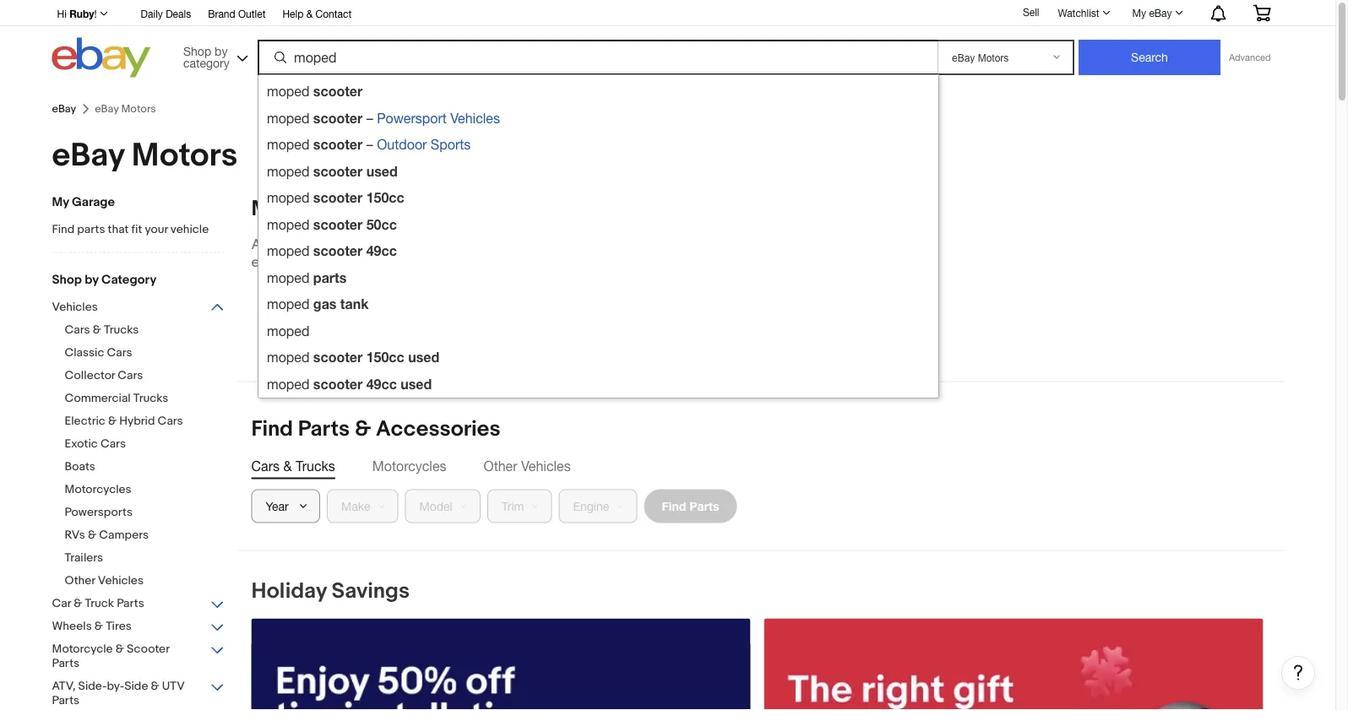 Task type: describe. For each thing, give the bounding box(es) containing it.
used for 150cc
[[408, 349, 439, 365]]

50cc
[[366, 216, 397, 232]]

boats link
[[65, 460, 238, 476]]

hi
[[57, 8, 67, 19]]

daily deals
[[141, 8, 191, 19]]

my for shop by category
[[52, 195, 69, 210]]

parts for find parts that fit your vehicle
[[77, 223, 105, 237]]

exact
[[251, 254, 288, 272]]

rvs & campers link
[[65, 528, 238, 544]]

brand
[[208, 8, 235, 19]]

!
[[94, 8, 97, 19]]

daily deals link
[[141, 5, 191, 24]]

– for moped scooter – outdoor sports
[[366, 137, 373, 152]]

category
[[183, 56, 230, 70]]

electric
[[65, 414, 105, 429]]

moped for scooter
[[267, 84, 310, 99]]

outdoor
[[377, 137, 427, 152]]

none text field inside main content
[[251, 619, 751, 710]]

cars inside tab list
[[251, 458, 280, 474]]

0 vertical spatial trucks
[[104, 323, 139, 338]]

fit.
[[470, 254, 487, 272]]

find parts & accessories
[[251, 416, 501, 443]]

ebay link
[[52, 102, 76, 116]]

ebay motors
[[52, 136, 238, 175]]

advanced
[[1229, 52, 1271, 63]]

find for find parts
[[662, 499, 686, 513]]

2 vertical spatial trucks
[[296, 458, 335, 474]]

hi ruby !
[[57, 8, 97, 19]]

used for 49cc
[[401, 376, 432, 392]]

moped inside moped scooter – powersport vehicles
[[267, 110, 310, 126]]

150cc for scooter 150cc
[[366, 190, 404, 206]]

vehicle inside add your vehicle information to find the exact parts and accessories that fit.
[[314, 236, 361, 254]]

49cc for scooter 49cc
[[366, 243, 397, 259]]

0 horizontal spatial your
[[145, 223, 168, 237]]

boats
[[65, 460, 95, 474]]

holiday savings
[[251, 579, 410, 605]]

moped scooter 49cc used
[[267, 376, 432, 392]]

shop for shop by category
[[183, 44, 211, 58]]

0 vertical spatial used
[[366, 163, 398, 179]]

side
[[124, 680, 148, 694]]

accessories
[[376, 416, 501, 443]]

tires
[[106, 620, 132, 634]]

vehicles button
[[52, 300, 225, 316]]

savings
[[332, 579, 410, 605]]

help, opens dialogs image
[[1290, 664, 1307, 681]]

electric & hybrid cars link
[[65, 414, 238, 430]]

0 horizontal spatial vehicle
[[171, 223, 209, 237]]

that inside add your vehicle information to find the exact parts and accessories that fit.
[[441, 254, 467, 272]]

shop for shop by category
[[52, 272, 82, 288]]

ebay for ebay
[[52, 102, 76, 116]]

by for category
[[215, 44, 228, 58]]

scooter for scooter 150cc
[[313, 190, 363, 206]]

add
[[251, 236, 279, 254]]

– for moped scooter – powersport vehicles
[[366, 110, 373, 126]]

shop by category
[[52, 272, 157, 288]]

account navigation
[[48, 0, 1284, 26]]

sports
[[431, 137, 471, 152]]

parts inside button
[[690, 499, 719, 513]]

moped scooter – powersport vehicles
[[267, 110, 500, 126]]

and
[[329, 254, 353, 272]]

collector cars link
[[65, 369, 238, 385]]

by-
[[107, 680, 124, 694]]

scooter for scooter
[[313, 83, 363, 99]]

other vehicles
[[484, 458, 571, 474]]

gas
[[313, 296, 337, 312]]

sell link
[[1015, 6, 1047, 18]]

trailers link
[[65, 551, 238, 567]]

outlet
[[238, 8, 266, 19]]

your inside add your vehicle information to find the exact parts and accessories that fit.
[[282, 236, 311, 254]]

my garage for parts
[[251, 196, 359, 222]]

powersport
[[377, 110, 447, 126]]

0 vertical spatial motorcycles
[[372, 458, 446, 474]]

help & contact link
[[283, 5, 352, 24]]

banner containing scooter
[[48, 0, 1284, 399]]

moped scooter – outdoor sports
[[267, 136, 471, 152]]

accessories
[[357, 254, 437, 272]]

shop by category button
[[176, 38, 252, 74]]

3 scooter from the top
[[313, 136, 363, 152]]

atv, side-by-side & utv parts button
[[52, 680, 225, 710]]

contact
[[316, 8, 352, 19]]

to
[[442, 236, 456, 254]]

motorcycle & scooter parts button
[[52, 642, 225, 673]]

other vehicles link
[[65, 574, 238, 590]]

find parts
[[662, 499, 719, 513]]

commercial
[[65, 392, 131, 406]]

moped for gas tank
[[267, 297, 310, 312]]

collector
[[65, 369, 115, 383]]

add your vehicle information to find the exact parts and accessories that fit.
[[251, 236, 509, 272]]

moped scooter 50cc
[[267, 216, 397, 232]]

my for find parts & accessories
[[251, 196, 281, 222]]

moped gas tank
[[267, 296, 369, 312]]

moped scooter
[[267, 83, 363, 99]]

classic
[[65, 346, 104, 360]]

classic cars link
[[65, 346, 238, 362]]

moped for scooter 150cc used
[[267, 350, 310, 365]]

powersports link
[[65, 506, 238, 522]]

my garage for by
[[52, 195, 115, 210]]

moped scooter 49cc
[[267, 243, 397, 259]]

wheels
[[52, 620, 92, 634]]

other inside vehicles cars & trucks classic cars collector cars commercial trucks electric & hybrid cars exotic cars boats motorcycles powersports rvs & campers trailers other vehicles car & truck parts wheels & tires motorcycle & scooter parts atv, side-by-side & utv parts
[[65, 574, 95, 588]]

brand outlet
[[208, 8, 266, 19]]

2 scooter from the top
[[313, 110, 363, 126]]

powersports
[[65, 506, 133, 520]]

by for category
[[85, 272, 99, 288]]



Task type: locate. For each thing, give the bounding box(es) containing it.
your shopping cart image
[[1252, 4, 1272, 21]]

0 vertical spatial shop
[[183, 44, 211, 58]]

6 moped from the top
[[267, 217, 310, 232]]

cars
[[65, 323, 90, 338], [107, 346, 132, 360], [118, 369, 143, 383], [158, 414, 183, 429], [100, 437, 126, 452], [251, 458, 280, 474]]

help & contact
[[283, 8, 352, 19]]

1 vertical spatial ebay
[[52, 102, 76, 116]]

0 horizontal spatial garage
[[72, 195, 115, 210]]

scooter up moped scooter – powersport vehicles
[[313, 83, 363, 99]]

moped inside the moped scooter 150cc used
[[267, 350, 310, 365]]

scooter for scooter 150cc used
[[313, 349, 363, 365]]

my ebay
[[1133, 7, 1172, 19]]

11 moped from the top
[[267, 350, 310, 365]]

parts for moped parts
[[313, 269, 347, 286]]

advanced link
[[1221, 41, 1279, 74]]

2 vertical spatial used
[[401, 376, 432, 392]]

garage for by
[[72, 195, 115, 210]]

find
[[52, 223, 74, 237], [251, 416, 293, 443], [662, 499, 686, 513]]

moped inside moped scooter 150cc
[[267, 190, 310, 206]]

vehicles cars & trucks classic cars collector cars commercial trucks electric & hybrid cars exotic cars boats motorcycles powersports rvs & campers trailers other vehicles car & truck parts wheels & tires motorcycle & scooter parts atv, side-by-side & utv parts
[[52, 300, 184, 708]]

0 vertical spatial that
[[108, 223, 129, 237]]

– up moped scooter – outdoor sports at the left top
[[366, 110, 373, 126]]

scooter for scooter 49cc
[[313, 243, 363, 259]]

1 vertical spatial find
[[251, 416, 293, 443]]

0 vertical spatial –
[[366, 110, 373, 126]]

your
[[145, 223, 168, 237], [282, 236, 311, 254]]

1 – from the top
[[366, 110, 373, 126]]

the
[[487, 236, 509, 254]]

scooter down moped scooter 150cc
[[313, 216, 363, 232]]

none text field inside main content
[[764, 619, 1263, 710]]

1 horizontal spatial my
[[251, 196, 281, 222]]

parts left and
[[291, 254, 326, 272]]

scooter for scooter 49cc used
[[313, 376, 363, 392]]

8 scooter from the top
[[313, 349, 363, 365]]

by
[[215, 44, 228, 58], [85, 272, 99, 288]]

car & truck parts button
[[52, 597, 225, 613]]

motorcycles
[[372, 458, 446, 474], [65, 483, 132, 497]]

scooter down moped scooter used in the top of the page
[[313, 190, 363, 206]]

trucks down find parts & accessories
[[296, 458, 335, 474]]

garage down moped scooter used in the top of the page
[[285, 196, 359, 222]]

1 vertical spatial motorcycles
[[65, 483, 132, 497]]

– inside moped scooter – outdoor sports
[[366, 137, 373, 152]]

8 moped from the top
[[267, 270, 310, 286]]

brand outlet link
[[208, 5, 266, 24]]

atv,
[[52, 680, 76, 694]]

tank
[[340, 296, 369, 312]]

0 vertical spatial by
[[215, 44, 228, 58]]

tab list
[[251, 457, 1270, 476]]

wheels & tires button
[[52, 620, 225, 636]]

1 horizontal spatial motorcycles
[[372, 458, 446, 474]]

150cc up the 50cc
[[366, 190, 404, 206]]

1 scooter from the top
[[313, 83, 363, 99]]

my up add
[[251, 196, 281, 222]]

ebay
[[1149, 7, 1172, 19], [52, 102, 76, 116], [52, 136, 124, 175]]

tab list inside main content
[[251, 457, 1270, 476]]

find parts that fit your vehicle link
[[52, 223, 225, 239]]

my garage
[[52, 195, 115, 210], [251, 196, 359, 222]]

1 moped from the top
[[267, 84, 310, 99]]

10 moped from the top
[[267, 323, 310, 339]]

1 vertical spatial shop
[[52, 272, 82, 288]]

shop left category
[[52, 272, 82, 288]]

your right fit
[[145, 223, 168, 237]]

scooter up moped scooter used in the top of the page
[[313, 136, 363, 152]]

moped scooter 150cc
[[267, 190, 404, 206]]

parts
[[298, 416, 350, 443], [690, 499, 719, 513], [117, 597, 144, 611], [52, 657, 79, 671], [52, 694, 79, 708]]

scooter
[[313, 83, 363, 99], [313, 110, 363, 126], [313, 136, 363, 152], [313, 163, 363, 179], [313, 190, 363, 206], [313, 216, 363, 232], [313, 243, 363, 259], [313, 349, 363, 365], [313, 376, 363, 392]]

vehicles inside moped scooter – powersport vehicles
[[450, 110, 500, 126]]

exotic
[[65, 437, 98, 452]]

your right add
[[282, 236, 311, 254]]

other inside main content
[[484, 458, 517, 474]]

main content containing my garage
[[238, 196, 1315, 710]]

truck
[[85, 597, 114, 611]]

watchlist
[[1058, 7, 1100, 19]]

moped link
[[260, 316, 937, 343]]

moped for scooter used
[[267, 163, 310, 179]]

1 horizontal spatial my garage
[[251, 196, 359, 222]]

find for find parts that fit your vehicle
[[52, 223, 74, 237]]

by down brand
[[215, 44, 228, 58]]

moped for scooter 50cc
[[267, 217, 310, 232]]

scooter down moped scooter at the top
[[313, 110, 363, 126]]

motorcycle
[[52, 642, 113, 657]]

1 vertical spatial trucks
[[133, 392, 168, 406]]

my garage down moped scooter used in the top of the page
[[251, 196, 359, 222]]

deals
[[166, 8, 191, 19]]

my up find parts that fit your vehicle
[[52, 195, 69, 210]]

moped inside 'moped parts'
[[267, 270, 310, 286]]

used
[[366, 163, 398, 179], [408, 349, 439, 365], [401, 376, 432, 392]]

4 scooter from the top
[[313, 163, 363, 179]]

moped inside moped scooter used
[[267, 163, 310, 179]]

0 horizontal spatial find
[[52, 223, 74, 237]]

Search for anything text field
[[260, 41, 934, 73]]

scooter down the moped scooter 150cc used
[[313, 376, 363, 392]]

0 vertical spatial other
[[484, 458, 517, 474]]

2 150cc from the top
[[366, 349, 404, 365]]

moped parts
[[267, 269, 347, 286]]

find for find parts & accessories
[[251, 416, 293, 443]]

holiday
[[251, 579, 327, 605]]

scooter
[[127, 642, 169, 657]]

trucks down collector cars link
[[133, 392, 168, 406]]

150cc
[[366, 190, 404, 206], [366, 349, 404, 365]]

0 horizontal spatial shop
[[52, 272, 82, 288]]

parts inside add your vehicle information to find the exact parts and accessories that fit.
[[291, 254, 326, 272]]

my inside main content
[[251, 196, 281, 222]]

vehicle right fit
[[171, 223, 209, 237]]

1 horizontal spatial garage
[[285, 196, 359, 222]]

cars & trucks
[[251, 458, 335, 474]]

parts down moped scooter 49cc
[[313, 269, 347, 286]]

motors
[[132, 136, 238, 175]]

that left the fit.
[[441, 254, 467, 272]]

5 scooter from the top
[[313, 190, 363, 206]]

side-
[[78, 680, 107, 694]]

7 moped from the top
[[267, 243, 310, 259]]

– down moped scooter – powersport vehicles
[[366, 137, 373, 152]]

trucks
[[104, 323, 139, 338], [133, 392, 168, 406], [296, 458, 335, 474]]

scooter up moped scooter 150cc
[[313, 163, 363, 179]]

list box inside banner
[[258, 74, 939, 399]]

vehicle
[[171, 223, 209, 237], [314, 236, 361, 254]]

help
[[283, 8, 304, 19]]

that left fit
[[108, 223, 129, 237]]

49cc for scooter 49cc used
[[366, 376, 397, 392]]

motorcycles link
[[65, 483, 238, 499]]

0 horizontal spatial other
[[65, 574, 95, 588]]

1 vertical spatial 49cc
[[366, 376, 397, 392]]

None text field
[[251, 619, 751, 710]]

scooter for scooter used
[[313, 163, 363, 179]]

list box containing scooter
[[258, 74, 939, 399]]

banner
[[48, 0, 1284, 399]]

1 horizontal spatial your
[[282, 236, 311, 254]]

0 horizontal spatial that
[[108, 223, 129, 237]]

3 moped from the top
[[267, 137, 310, 152]]

1 horizontal spatial by
[[215, 44, 228, 58]]

1 150cc from the top
[[366, 190, 404, 206]]

1 vertical spatial by
[[85, 272, 99, 288]]

0 horizontal spatial my
[[52, 195, 69, 210]]

1 49cc from the top
[[366, 243, 397, 259]]

2 horizontal spatial my
[[1133, 7, 1146, 19]]

1 horizontal spatial that
[[441, 254, 467, 272]]

6 scooter from the top
[[313, 216, 363, 232]]

motorcycles down accessories
[[372, 458, 446, 474]]

moped inside moped scooter 50cc
[[267, 217, 310, 232]]

ebay for ebay motors
[[52, 136, 124, 175]]

scooter up moped scooter 49cc used
[[313, 349, 363, 365]]

moped inside moped gas tank
[[267, 297, 310, 312]]

tab list containing cars & trucks
[[251, 457, 1270, 476]]

2 49cc from the top
[[366, 376, 397, 392]]

9 scooter from the top
[[313, 376, 363, 392]]

49cc down the moped scooter 150cc used
[[366, 376, 397, 392]]

0 horizontal spatial my garage
[[52, 195, 115, 210]]

my garage up find parts that fit your vehicle
[[52, 195, 115, 210]]

moped for scooter 49cc
[[267, 243, 310, 259]]

2 vertical spatial find
[[662, 499, 686, 513]]

9 moped from the top
[[267, 297, 310, 312]]

list box
[[258, 74, 939, 399]]

0 vertical spatial 150cc
[[366, 190, 404, 206]]

hybrid
[[119, 414, 155, 429]]

trucks down 'vehicles' dropdown button
[[104, 323, 139, 338]]

None text field
[[764, 619, 1263, 710]]

rvs
[[65, 528, 85, 543]]

garage up find parts that fit your vehicle
[[72, 195, 115, 210]]

trailers
[[65, 551, 103, 566]]

find parts that fit your vehicle
[[52, 223, 209, 237]]

4 moped from the top
[[267, 163, 310, 179]]

my ebay link
[[1123, 3, 1191, 23]]

moped scooter used
[[267, 163, 398, 179]]

campers
[[99, 528, 149, 543]]

watchlist link
[[1049, 3, 1118, 23]]

scooter for scooter 50cc
[[313, 216, 363, 232]]

moped
[[267, 84, 310, 99], [267, 110, 310, 126], [267, 137, 310, 152], [267, 163, 310, 179], [267, 190, 310, 206], [267, 217, 310, 232], [267, 243, 310, 259], [267, 270, 310, 286], [267, 297, 310, 312], [267, 323, 310, 339], [267, 350, 310, 365], [267, 376, 310, 392]]

motorcycles up powersports
[[65, 483, 132, 497]]

0 horizontal spatial by
[[85, 272, 99, 288]]

5 moped from the top
[[267, 190, 310, 206]]

moped inside moped scooter 49cc used
[[267, 376, 310, 392]]

ruby
[[69, 8, 94, 19]]

150cc for scooter 150cc used
[[366, 349, 404, 365]]

car
[[52, 597, 71, 611]]

ebay inside account navigation
[[1149, 7, 1172, 19]]

that
[[108, 223, 129, 237], [441, 254, 467, 272]]

– inside moped scooter – powersport vehicles
[[366, 110, 373, 126]]

shop by category
[[183, 44, 230, 70]]

moped inside moped scooter
[[267, 84, 310, 99]]

other down accessories
[[484, 458, 517, 474]]

1 horizontal spatial find
[[251, 416, 293, 443]]

150cc up moped scooter 49cc used
[[366, 349, 404, 365]]

my right "watchlist" link
[[1133, 7, 1146, 19]]

sell
[[1023, 6, 1040, 18]]

vehicles
[[450, 110, 500, 126], [52, 300, 98, 315], [521, 458, 571, 474], [98, 574, 144, 588]]

7 scooter from the top
[[313, 243, 363, 259]]

0 vertical spatial ebay
[[1149, 7, 1172, 19]]

moped for parts
[[267, 270, 310, 286]]

find parts button
[[644, 490, 737, 523]]

2 – from the top
[[366, 137, 373, 152]]

motorcycles inside vehicles cars & trucks classic cars collector cars commercial trucks electric & hybrid cars exotic cars boats motorcycles powersports rvs & campers trailers other vehicles car & truck parts wheels & tires motorcycle & scooter parts atv, side-by-side & utv parts
[[65, 483, 132, 497]]

main content
[[238, 196, 1315, 710]]

2 vertical spatial ebay
[[52, 136, 124, 175]]

2 moped from the top
[[267, 110, 310, 126]]

daily
[[141, 8, 163, 19]]

1 vertical spatial other
[[65, 574, 95, 588]]

utv
[[162, 680, 184, 694]]

0 vertical spatial 49cc
[[366, 243, 397, 259]]

garage
[[72, 195, 115, 210], [285, 196, 359, 222]]

1 vertical spatial –
[[366, 137, 373, 152]]

fit
[[131, 223, 142, 237]]

moped for scooter 150cc
[[267, 190, 310, 206]]

by inside shop by category
[[215, 44, 228, 58]]

cars & trucks link
[[65, 323, 238, 339]]

find
[[459, 236, 484, 254]]

2 horizontal spatial find
[[662, 499, 686, 513]]

vehicles inside tab list
[[521, 458, 571, 474]]

1 horizontal spatial vehicle
[[314, 236, 361, 254]]

1 horizontal spatial other
[[484, 458, 517, 474]]

information
[[364, 236, 439, 254]]

moped scooter 150cc used
[[267, 349, 439, 365]]

my inside account navigation
[[1133, 7, 1146, 19]]

1 horizontal spatial shop
[[183, 44, 211, 58]]

1 vertical spatial used
[[408, 349, 439, 365]]

1 vertical spatial 150cc
[[366, 349, 404, 365]]

exotic cars link
[[65, 437, 238, 453]]

other
[[484, 458, 517, 474], [65, 574, 95, 588]]

49cc down the 50cc
[[366, 243, 397, 259]]

my
[[1133, 7, 1146, 19], [52, 195, 69, 210], [251, 196, 281, 222]]

parts left fit
[[77, 223, 105, 237]]

vehicle down moped scooter 50cc
[[314, 236, 361, 254]]

scooter down moped scooter 50cc
[[313, 243, 363, 259]]

12 moped from the top
[[267, 376, 310, 392]]

& inside account navigation
[[306, 8, 313, 19]]

category
[[101, 272, 157, 288]]

find inside button
[[662, 499, 686, 513]]

0 horizontal spatial motorcycles
[[65, 483, 132, 497]]

by left category
[[85, 272, 99, 288]]

garage for parts
[[285, 196, 359, 222]]

moped for scooter 49cc used
[[267, 376, 310, 392]]

shop inside shop by category
[[183, 44, 211, 58]]

shop down deals
[[183, 44, 211, 58]]

moped inside moped scooter 49cc
[[267, 243, 310, 259]]

1 vertical spatial that
[[441, 254, 467, 272]]

None submit
[[1079, 40, 1221, 75]]

moped inside moped scooter – outdoor sports
[[267, 137, 310, 152]]

0 vertical spatial find
[[52, 223, 74, 237]]

other down trailers
[[65, 574, 95, 588]]



Task type: vqa. For each thing, say whether or not it's contained in the screenshot.
scooter scooter
yes



